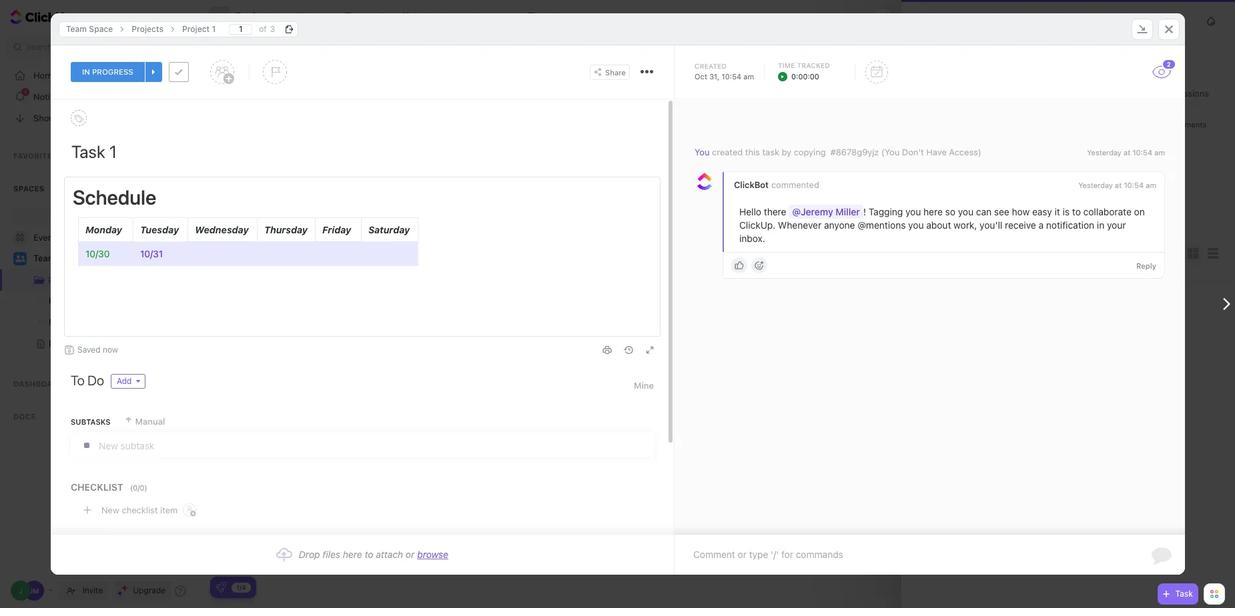Task type: vqa. For each thing, say whether or not it's contained in the screenshot.
the rightmost when
no



Task type: locate. For each thing, give the bounding box(es) containing it.
share button left task settings image
[[590, 64, 630, 80]]

2 inside ‎task 2 link
[[289, 223, 294, 234]]

new
[[84, 211, 101, 220], [101, 505, 119, 516]]

0 horizontal spatial to
[[364, 549, 373, 561]]

yesterday at 10:54 am
[[1087, 148, 1165, 157], [1078, 181, 1156, 190]]

do
[[87, 373, 104, 388]]

mine link
[[634, 374, 654, 397]]

1 inside task locations element
[[212, 24, 215, 34]]

list link
[[311, 0, 333, 33]]

0 vertical spatial checklist
[[121, 505, 158, 516]]

1 vertical spatial at
[[1115, 181, 1122, 190]]

0 vertical spatial hide
[[1153, 74, 1170, 82]]

yesterday
[[1087, 148, 1122, 157], [1078, 181, 1113, 190]]

1 vertical spatial yesterday
[[1078, 181, 1113, 190]]

yesterday at 10:54 am for clickbot commented
[[1078, 181, 1156, 190]]

1 vertical spatial am
[[1155, 148, 1165, 157]]

team space inside task locations element
[[66, 24, 113, 34]]

1 vertical spatial share
[[605, 68, 626, 76]]

1 horizontal spatial share
[[1196, 12, 1218, 22]]

1 horizontal spatial project 1 link
[[175, 21, 222, 37]]

you right tagging
[[905, 206, 921, 218]]

sharing & permissions link
[[1098, 85, 1216, 102]]

1 vertical spatial closed
[[1172, 313, 1202, 322]]

notes
[[78, 339, 100, 349]]

hide closed
[[1153, 74, 1202, 82], [1153, 313, 1202, 322]]

1 vertical spatial yesterday at 10:54 am
[[1078, 181, 1156, 190]]

user friends image
[[15, 255, 25, 263]]

space
[[943, 17, 964, 25], [89, 24, 113, 34], [103, 211, 127, 220], [58, 253, 84, 264]]

10/31
[[140, 248, 163, 260]]

1 horizontal spatial share button
[[1180, 6, 1224, 27]]

New subtask text field
[[98, 434, 653, 458]]

0 vertical spatial here
[[924, 206, 943, 218]]

projects inside button
[[236, 11, 277, 23]]

0 horizontal spatial team
[[33, 253, 56, 264]]

0 vertical spatial yesterday
[[1087, 148, 1122, 157]]

favorites
[[13, 152, 57, 160]]

it
[[1055, 206, 1060, 218]]

yesterday at 10:54 am down sharing
[[1087, 148, 1165, 157]]

whenever
[[778, 220, 821, 231]]

0 horizontal spatial 3
[[270, 24, 275, 34]]

upgrade
[[133, 586, 166, 596]]

project notes
[[49, 339, 100, 349]]

thursday
[[264, 224, 307, 236]]

1 hide closed from the top
[[1153, 74, 1202, 82]]

favorites button
[[0, 140, 201, 172]]

1 up project notes
[[78, 296, 81, 306]]

2 inside 2 dropdown button
[[1167, 61, 1171, 68]]

more
[[58, 112, 78, 123]]

0 horizontal spatial at
[[1115, 181, 1122, 190]]

3 inside task locations element
[[270, 24, 275, 34]]

0 vertical spatial new
[[84, 211, 101, 220]]

at up collaborate
[[1115, 181, 1122, 190]]

new down checklist (0/0)
[[101, 505, 119, 516]]

commented
[[771, 180, 819, 190]]

hide closed down reply
[[1153, 313, 1202, 322]]

1 inside sidebar navigation
[[78, 296, 81, 306]]

projects link
[[973, 17, 1002, 25], [125, 21, 170, 37], [1, 270, 161, 291]]

1 horizontal spatial project 1
[[182, 24, 215, 34]]

2
[[1037, 17, 1042, 25], [1167, 61, 1171, 68], [289, 223, 294, 234], [78, 318, 83, 328], [289, 463, 294, 474]]

checklist
[[70, 482, 123, 493]]

1 vertical spatial project 2 link
[[0, 312, 174, 334]]

0 vertical spatial share button
[[1180, 6, 1224, 27]]

share button
[[1180, 6, 1224, 27], [590, 64, 630, 80]]

1 horizontal spatial here
[[924, 206, 943, 218]]

0 vertical spatial project 1 link
[[175, 21, 222, 37]]

1 vertical spatial 10:54
[[1133, 148, 1153, 157]]

gantt
[[485, 11, 510, 22]]

task 2
[[267, 463, 294, 474]]

home
[[33, 70, 57, 80]]

10:54 right 31,
[[722, 72, 741, 81]]

0 vertical spatial project 2
[[1010, 17, 1042, 25]]

1 horizontal spatial in
[[1097, 220, 1105, 231]]

add button
[[110, 374, 145, 389]]

manual button
[[124, 411, 165, 433]]

project 1 up project notes
[[49, 296, 81, 306]]

1 vertical spatial project 2
[[49, 318, 83, 328]]

am
[[743, 72, 754, 81], [1155, 148, 1165, 157], [1146, 181, 1156, 190]]

1 vertical spatial to
[[364, 549, 373, 561]]

0 vertical spatial hide closed button
[[1139, 71, 1205, 85]]

checklist down (0/0)
[[121, 505, 158, 516]]

add inside dropdown button
[[116, 376, 131, 386]]

task
[[762, 147, 779, 158]]

to
[[1072, 206, 1081, 218], [364, 549, 373, 561]]

in left 'progress'
[[82, 67, 90, 77]]

1/4
[[236, 584, 246, 592]]

0 vertical spatial am
[[743, 72, 754, 81]]

by
[[782, 147, 791, 158]]

2 vertical spatial task
[[1176, 589, 1194, 599]]

have
[[926, 147, 947, 158]]

to inside ! tagging you here so you can see how easy it is to collaborate on clickup. whenever anyone @mentions you about work, you'll receive a notification in your inbox.
[[1072, 206, 1081, 218]]

1 vertical spatial hide
[[1153, 313, 1170, 322]]

1 horizontal spatial team
[[66, 24, 86, 34]]

0 vertical spatial yesterday at 10:54 am
[[1087, 148, 1165, 157]]

hide down reply
[[1153, 313, 1170, 322]]

task body element
[[50, 99, 674, 551]]

search down set task position in this list number field
[[224, 40, 250, 50]]

add right +
[[77, 533, 94, 542]]

project 1 up ⌘k at the left top of the page
[[182, 24, 215, 34]]

10:54 down "comments" 'button'
[[1133, 148, 1153, 157]]

search for search tasks...
[[224, 40, 250, 50]]

2 inside project 2 'link'
[[78, 318, 83, 328]]

0 horizontal spatial share button
[[590, 64, 630, 80]]

1 horizontal spatial 1
[[212, 24, 215, 34]]

project 1 link up notes
[[0, 291, 174, 312]]

table link
[[541, 0, 570, 33]]

2 vertical spatial 10:54
[[1124, 181, 1144, 190]]

0 vertical spatial 10:54
[[722, 72, 741, 81]]

hide
[[1153, 74, 1170, 82], [1153, 313, 1170, 322]]

10:54 for commented
[[1124, 181, 1144, 190]]

board
[[358, 11, 384, 22]]

1 vertical spatial in
[[1097, 220, 1105, 231]]

search tasks...
[[224, 40, 279, 50]]

gantt link
[[485, 0, 515, 33]]

0 vertical spatial in
[[82, 67, 90, 77]]

task inside 'link'
[[267, 249, 286, 259]]

projects
[[236, 11, 277, 23], [973, 17, 1002, 25], [131, 24, 163, 34], [48, 275, 81, 286]]

10:54 inside created oct 31, 10:54 am
[[722, 72, 741, 81]]

0 horizontal spatial project 2
[[49, 318, 83, 328]]

here up the about on the right of the page
[[924, 206, 943, 218]]

projects link inside task locations element
[[125, 21, 170, 37]]

+
[[70, 533, 75, 542]]

3 inside 'link'
[[289, 249, 294, 259]]

search inside sidebar navigation
[[26, 42, 52, 52]]

0 horizontal spatial search
[[26, 42, 52, 52]]

to right is
[[1072, 206, 1081, 218]]

tracked
[[797, 61, 830, 69]]

dashboards
[[13, 380, 69, 388]]

0 vertical spatial task
[[267, 249, 286, 259]]

here right files
[[343, 549, 362, 561]]

project 1 link
[[175, 21, 222, 37], [0, 291, 174, 312]]

1 horizontal spatial project 2 link
[[1010, 17, 1042, 25]]

0 horizontal spatial in
[[82, 67, 90, 77]]

Edit task name text field
[[71, 140, 654, 163]]

0 horizontal spatial project 1
[[49, 296, 81, 306]]

closed
[[1172, 74, 1202, 82], [1172, 313, 1202, 322]]

search up home
[[26, 42, 52, 52]]

oct
[[695, 72, 707, 81]]

1 horizontal spatial project 2
[[1010, 17, 1042, 25]]

0 vertical spatial at
[[1124, 148, 1131, 157]]

of
[[259, 24, 266, 34]]

1 vertical spatial 1
[[78, 296, 81, 306]]

automations button
[[1091, 7, 1153, 27]]

new up monday
[[84, 211, 101, 220]]

0 horizontal spatial project 1 link
[[0, 291, 174, 312]]

0 vertical spatial to
[[1072, 206, 1081, 218]]

here
[[924, 206, 943, 218], [343, 549, 362, 561]]

0 vertical spatial add
[[116, 376, 131, 386]]

1 vertical spatial hide closed
[[1153, 313, 1202, 322]]

project 1 link up ⌘k at the left top of the page
[[175, 21, 222, 37]]

‎task
[[267, 223, 286, 234]]

browse
[[417, 549, 448, 561]]

1 horizontal spatial add
[[116, 376, 131, 386]]

0 vertical spatial closed
[[1172, 74, 1202, 82]]

reply
[[1136, 261, 1156, 270]]

2 hide closed button from the top
[[1139, 311, 1205, 324]]

1 horizontal spatial to
[[1072, 206, 1081, 218]]

1 left set task position in this list number field
[[212, 24, 215, 34]]

hide up sharing & permissions
[[1153, 74, 1170, 82]]

drop files here to attach or browse
[[299, 549, 448, 561]]

new inside the task body element
[[101, 505, 119, 516]]

project 1 inside task locations element
[[182, 24, 215, 34]]

0 vertical spatial project 1
[[182, 24, 215, 34]]

0 vertical spatial share
[[1196, 12, 1218, 22]]

manual
[[135, 417, 165, 427]]

1 vertical spatial share button
[[590, 64, 630, 80]]

hide closed button down reply
[[1139, 311, 1205, 324]]

board link
[[358, 0, 390, 33]]

#8678g9yjz
[[830, 147, 879, 158]]

2 vertical spatial am
[[1146, 181, 1156, 190]]

schedule dialog
[[50, 13, 1185, 575]]

0 vertical spatial 3
[[270, 24, 275, 34]]

checklist down new checklist item
[[95, 533, 138, 542]]

task locations element
[[50, 13, 1185, 45]]

subtasks
[[70, 418, 110, 426]]

1 vertical spatial 3
[[289, 249, 294, 259]]

1 vertical spatial task
[[267, 463, 286, 474]]

share button right minimize task icon
[[1180, 6, 1224, 27]]

task history region
[[675, 99, 1185, 535]]

list info image
[[282, 83, 290, 91]]

0 horizontal spatial 1
[[78, 296, 81, 306]]

@jeremy
[[792, 206, 833, 218]]

yesterday at 10:54 am up collaborate
[[1078, 181, 1156, 190]]

⌘k
[[172, 42, 185, 52]]

task settings image
[[645, 70, 648, 73]]

project 2 link inside sidebar navigation
[[0, 312, 174, 334]]

new inside sidebar navigation
[[84, 211, 101, 220]]

2 horizontal spatial team
[[922, 17, 941, 25]]

0 horizontal spatial add
[[77, 533, 94, 542]]

1 vertical spatial hide closed button
[[1139, 311, 1205, 324]]

team
[[922, 17, 941, 25], [66, 24, 86, 34], [33, 253, 56, 264]]

0 horizontal spatial project 2 link
[[0, 312, 174, 334]]

new for new checklist item
[[101, 505, 119, 516]]

3 right 'of'
[[270, 24, 275, 34]]

you
[[695, 147, 710, 158]]

task 3 link
[[264, 243, 831, 266]]

1 vertical spatial new
[[101, 505, 119, 516]]

in down collaborate
[[1097, 220, 1105, 231]]

add right the do
[[116, 376, 131, 386]]

share button inside task details element
[[590, 64, 630, 80]]

yesterday for clickbot commented
[[1078, 181, 1113, 190]]

1 horizontal spatial search
[[224, 40, 250, 50]]

saved
[[77, 345, 100, 355]]

work,
[[954, 220, 977, 231]]

hello there @jeremy miller
[[739, 206, 860, 218]]

1 hide from the top
[[1153, 74, 1170, 82]]

Search tasks... text field
[[224, 36, 334, 55]]

hide closed up permissions on the right top
[[1153, 74, 1202, 82]]

hide closed button up sharing & permissions
[[1139, 71, 1205, 85]]

at down sharing
[[1124, 148, 1131, 157]]

0 horizontal spatial here
[[343, 549, 362, 561]]

0 horizontal spatial share
[[605, 68, 626, 76]]

1
[[212, 24, 215, 34], [78, 296, 81, 306]]

3 down thursday
[[289, 249, 294, 259]]

to left attach
[[364, 549, 373, 561]]

0 vertical spatial hide closed
[[1153, 74, 1202, 82]]

anyone
[[824, 220, 855, 231]]

comments button
[[1144, 116, 1216, 133]]

project 2 link
[[1010, 17, 1042, 25], [0, 312, 174, 334]]

clickbot commented
[[734, 180, 819, 190]]

1 horizontal spatial at
[[1124, 148, 1131, 157]]

invite
[[83, 586, 103, 596]]

2 closed from the top
[[1172, 313, 1202, 322]]

1 horizontal spatial 3
[[289, 249, 294, 259]]

home link
[[0, 65, 201, 86]]

1 vertical spatial project 1
[[49, 296, 81, 306]]

10:54 up 'on'
[[1124, 181, 1144, 190]]

0 vertical spatial 1
[[212, 24, 215, 34]]



Task type: describe. For each thing, give the bounding box(es) containing it.
automations
[[1098, 11, 1146, 21]]

browse link
[[417, 549, 448, 561]]

onboarding checklist button element
[[216, 583, 226, 593]]

notifications link
[[0, 86, 201, 107]]

project 2 inside 'link'
[[49, 318, 83, 328]]

created
[[695, 62, 727, 70]]

0:00:00
[[791, 72, 819, 81]]

about
[[926, 220, 951, 231]]

2 hide from the top
[[1153, 313, 1170, 322]]

saved now
[[77, 345, 118, 355]]

onboarding checklist button image
[[216, 583, 226, 593]]

0:00:00 button
[[778, 71, 838, 82]]

here inside ! tagging you here so you can see how easy it is to collaborate on clickup. whenever anyone @mentions you about work, you'll receive a notification in your inbox.
[[924, 206, 943, 218]]

to do
[[70, 373, 104, 388]]

task 2 link
[[264, 457, 831, 480]]

you up work,
[[958, 206, 974, 218]]

1 vertical spatial add
[[77, 533, 94, 542]]

monday
[[85, 224, 122, 236]]

2 inside task 2 link
[[289, 463, 294, 474]]

calendar link
[[415, 0, 460, 33]]

Set task position in this List number field
[[229, 24, 252, 34]]

wednesday
[[195, 224, 248, 236]]

mine
[[634, 380, 654, 391]]

set priority image
[[263, 60, 287, 84]]

2 hide closed from the top
[[1153, 313, 1202, 322]]

this
[[745, 147, 760, 158]]

tuesday
[[140, 224, 179, 236]]

set priority element
[[263, 60, 287, 84]]

3 for of 3
[[270, 24, 275, 34]]

search for search
[[26, 42, 52, 52]]

in progress button
[[70, 62, 144, 82]]

calendar
[[415, 11, 455, 22]]

time tracked
[[778, 61, 830, 69]]

project inside task locations element
[[182, 24, 209, 34]]

friday
[[322, 224, 351, 236]]

time
[[778, 61, 795, 69]]

comments
[[1169, 120, 1207, 129]]

miller
[[836, 206, 860, 218]]

share inside task details element
[[605, 68, 626, 76]]

docs
[[13, 413, 36, 421]]

am inside created oct 31, 10:54 am
[[743, 72, 754, 81]]

1 hide closed button from the top
[[1139, 71, 1205, 85]]

+ add checklist
[[70, 533, 138, 542]]

at for clickbot commented
[[1115, 181, 1122, 190]]

yesterday for you created this task by copying #8678g9yjz (you don't have access)
[[1087, 148, 1122, 157]]

list
[[311, 11, 327, 22]]

sharing & permissions
[[1119, 88, 1210, 98]]

minimize task image
[[1137, 25, 1148, 33]]

31,
[[709, 72, 719, 81]]

drop
[[299, 549, 320, 561]]

in inside ! tagging you here so you can see how easy it is to collaborate on clickup. whenever anyone @mentions you about work, you'll receive a notification in your inbox.
[[1097, 220, 1105, 231]]

am for created
[[1155, 148, 1165, 157]]

0 vertical spatial project 2 link
[[1010, 17, 1042, 25]]

1 vertical spatial checklist
[[95, 533, 138, 542]]

yesterday at 10:54 am for you created this task by copying #8678g9yjz (you don't have access)
[[1087, 148, 1165, 157]]

! tagging you here so you can see how easy it is to collaborate on clickup. whenever anyone @mentions you about work, you'll receive a notification in your inbox.
[[739, 206, 1147, 244]]

team space link inside task locations element
[[59, 21, 119, 37]]

10:54 for created
[[1133, 148, 1153, 157]]

!
[[863, 206, 866, 218]]

team inside task locations element
[[66, 24, 86, 34]]

is
[[1063, 206, 1070, 218]]

tasks...
[[252, 40, 279, 50]]

how
[[1012, 206, 1030, 218]]

permissions
[[1161, 88, 1210, 98]]

copying
[[794, 147, 826, 158]]

2 button
[[1152, 59, 1176, 79]]

task for task 3
[[267, 249, 286, 259]]

upgrade link
[[112, 582, 171, 601]]

projects inside sidebar navigation
[[48, 275, 81, 286]]

am for commented
[[1146, 181, 1156, 190]]

you created this task by copying #8678g9yjz (you don't have access)
[[695, 147, 981, 158]]

projects button
[[230, 2, 277, 31]]

so
[[945, 206, 955, 218]]

1 closed from the top
[[1172, 74, 1202, 82]]

at for you created this task by copying #8678g9yjz (you don't have access)
[[1124, 148, 1131, 157]]

team space inside sidebar navigation
[[33, 253, 84, 264]]

sharing
[[1119, 88, 1150, 98]]

inbox.
[[739, 233, 765, 244]]

projects inside task locations element
[[131, 24, 163, 34]]

created
[[712, 147, 743, 158]]

collaborate
[[1083, 206, 1132, 218]]

task for task 2
[[267, 463, 286, 474]]

you'll
[[980, 220, 1002, 231]]

now
[[102, 345, 118, 355]]

task details element
[[50, 45, 1185, 99]]

a
[[1039, 220, 1044, 231]]

checklist (0/0)
[[70, 482, 147, 493]]

receive
[[1005, 220, 1036, 231]]

attach
[[376, 549, 403, 561]]

created oct 31, 10:54 am
[[695, 62, 754, 81]]

notifications
[[33, 91, 85, 102]]

sidebar navigation
[[0, 0, 201, 609]]

new for new space
[[84, 211, 101, 220]]

clickbot
[[734, 180, 769, 190]]

you left the about on the right of the page
[[908, 220, 924, 231]]

don't
[[902, 147, 924, 158]]

‎task 2 link
[[264, 217, 831, 240]]

easy
[[1032, 206, 1052, 218]]

1 vertical spatial here
[[343, 549, 362, 561]]

see
[[994, 206, 1009, 218]]

3 for task 3
[[289, 249, 294, 259]]

project 1 inside sidebar navigation
[[49, 296, 81, 306]]

your
[[1107, 220, 1126, 231]]

of 3
[[259, 24, 275, 34]]

saturday
[[368, 224, 410, 236]]

in progress
[[82, 67, 133, 77]]

(you
[[881, 147, 900, 158]]

to
[[70, 373, 84, 388]]

@jeremy miller button
[[789, 205, 863, 219]]

‎task 2
[[267, 223, 294, 234]]

tagging
[[869, 206, 903, 218]]

space inside task locations element
[[89, 24, 113, 34]]

in inside 'dropdown button'
[[82, 67, 90, 77]]

item
[[160, 505, 177, 516]]

team inside sidebar navigation
[[33, 253, 56, 264]]

1 vertical spatial project 1 link
[[0, 291, 174, 312]]



